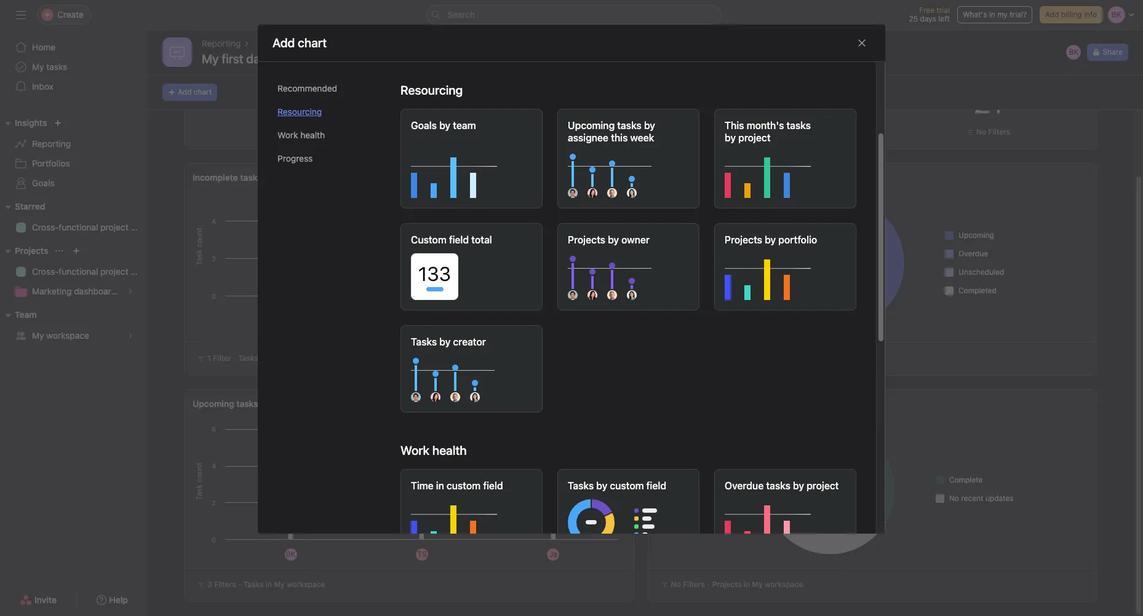 Task type: locate. For each thing, give the bounding box(es) containing it.
1 vertical spatial overdue
[[725, 480, 764, 492]]

my tasks
[[32, 62, 67, 72]]

1 cross-functional project plan link from the top
[[7, 218, 148, 238]]

image of a multicolored donut chart image inside overdue tasks by project button
[[725, 497, 851, 546]]

reporting link up portfolios
[[7, 134, 140, 154]]

1 vertical spatial no filters
[[671, 580, 705, 590]]

1 vertical spatial image of a blue lollipop chart image
[[411, 353, 537, 402]]

in for no filters
[[744, 580, 750, 590]]

image of a multicolored donut chart image down overdue tasks by project
[[725, 497, 851, 546]]

add for add billing info
[[1046, 10, 1060, 19]]

starred
[[15, 201, 45, 212]]

0 horizontal spatial custom field
[[447, 480, 503, 492]]

goals down portfolios
[[32, 178, 55, 188]]

goals for goals by team
[[411, 120, 437, 131]]

0 vertical spatial upcoming tasks by assignee this week
[[568, 120, 656, 143]]

1 vertical spatial functional
[[59, 267, 98, 277]]

no filters
[[977, 127, 1011, 137], [671, 580, 705, 590]]

0 horizontal spatial assignee
[[273, 399, 309, 409]]

projects for projects by portfolio
[[725, 234, 763, 245]]

1 horizontal spatial add
[[1046, 10, 1060, 19]]

bk inside button
[[1069, 47, 1079, 57]]

tasks inside the upcoming tasks by assignee this week button
[[618, 120, 642, 131]]

1 filter button down 20
[[505, 126, 545, 138]]

0 horizontal spatial upcoming tasks by assignee this week
[[193, 399, 350, 409]]

days
[[921, 14, 937, 23]]

0 horizontal spatial bk
[[286, 550, 296, 560]]

0 vertical spatial image of a blue lollipop chart image
[[568, 149, 694, 198]]

1 filter
[[286, 127, 310, 137], [518, 127, 542, 137], [750, 127, 774, 137], [207, 354, 231, 363]]

1 filter button up progress
[[273, 126, 313, 138]]

add left billing at the top
[[1046, 10, 1060, 19]]

tasks in my workspace for by
[[244, 580, 325, 590]]

upcoming
[[568, 120, 615, 131], [959, 231, 995, 240], [193, 399, 234, 409]]

search button
[[427, 5, 722, 25]]

cross-functional project plan down goals link
[[32, 222, 148, 233]]

image of a multicolored column chart image inside projects by portfolio button
[[725, 251, 851, 300]]

image of a multicolored column chart image
[[725, 149, 851, 198], [725, 251, 851, 300], [411, 497, 537, 546]]

0 horizontal spatial overdue
[[725, 480, 764, 492]]

2 image of a multicolored donut chart image from the left
[[725, 497, 851, 546]]

drinks
[[546, 291, 568, 313]]

no
[[977, 127, 987, 137], [950, 494, 960, 503], [671, 580, 681, 590]]

0 vertical spatial upcoming
[[568, 120, 615, 131]]

2 vertical spatial image of a multicolored column chart image
[[411, 497, 537, 546]]

2 project from the top
[[100, 267, 128, 277]]

progress
[[278, 153, 313, 163]]

goals by team button
[[401, 109, 543, 208]]

1 vertical spatial bk
[[286, 550, 296, 560]]

image of a multicolored donut chart image
[[568, 497, 694, 546], [725, 497, 851, 546]]

image of a multicolored column chart image inside time in custom field button
[[411, 497, 537, 546]]

1 vertical spatial assignee
[[273, 399, 309, 409]]

0 horizontal spatial image of a blue lollipop chart image
[[411, 353, 537, 402]]

custom field for time in custom field
[[447, 480, 503, 492]]

0 horizontal spatial add
[[178, 87, 192, 97]]

projects for projects in my workspace
[[713, 580, 742, 590]]

1 plan from the top
[[131, 222, 148, 233]]

1 custom field from the left
[[447, 480, 503, 492]]

assignee inside upcoming tasks by assignee this week
[[568, 132, 609, 143]]

cross-
[[32, 222, 59, 233], [32, 267, 59, 277]]

cross- inside starred element
[[32, 222, 59, 233]]

0 horizontal spatial 1 filter button
[[273, 126, 313, 138]]

2 1 filter button from the left
[[505, 126, 545, 138]]

add to starred image
[[329, 54, 339, 64]]

tasks in my workspace for by project
[[239, 354, 320, 363]]

by portfolio
[[765, 234, 818, 245]]

image of a multicolored column chart image down by portfolio
[[725, 251, 851, 300]]

20 button
[[508, 85, 542, 119]]

0 vertical spatial no filters
[[977, 127, 1011, 137]]

1 filter button for 1
[[273, 126, 313, 138]]

2 horizontal spatial 1 filter button
[[737, 126, 777, 138]]

no filters button
[[964, 126, 1014, 138]]

overdue tasks by project
[[725, 480, 839, 492]]

0 horizontal spatial reporting
[[32, 138, 71, 149]]

upcoming tasks by assignee this week
[[568, 120, 656, 143], [193, 399, 350, 409]]

2 custom field from the left
[[610, 480, 667, 492]]

image of a blue lollipop chart image
[[568, 149, 694, 198], [411, 353, 537, 402]]

1 vertical spatial resourcing
[[278, 106, 322, 117]]

what's in my trial?
[[963, 10, 1027, 19]]

no inside button
[[977, 127, 987, 137]]

image of a multicolored column chart image down this month's tasks by project
[[725, 149, 851, 198]]

0 vertical spatial reporting
[[202, 38, 241, 49]]

image of a multicolored column chart image down time in custom field
[[411, 497, 537, 546]]

3 filters
[[207, 580, 236, 590]]

plan for cross-functional project plan link within the starred element
[[131, 222, 148, 233]]

resourcing up goals by team
[[401, 83, 463, 97]]

1 vertical spatial cross-functional project plan link
[[7, 262, 148, 282]]

by inside upcoming tasks by assignee this week
[[644, 120, 656, 131]]

0 vertical spatial project
[[100, 222, 128, 233]]

0 vertical spatial plan
[[131, 222, 148, 233]]

goals
[[411, 120, 437, 131], [32, 178, 55, 188]]

1 vertical spatial cross-functional project plan
[[32, 267, 148, 277]]

cross-functional project plan link up marketing dashboards
[[7, 262, 148, 282]]

1 horizontal spatial custom field
[[610, 480, 667, 492]]

time in custom field
[[411, 480, 503, 492]]

1 vertical spatial upcoming
[[959, 231, 995, 240]]

1 filter button down 2
[[737, 126, 777, 138]]

1 vertical spatial add
[[178, 87, 192, 97]]

portfolios link
[[7, 154, 140, 174]]

add for add chart
[[178, 87, 192, 97]]

1 project from the top
[[100, 222, 128, 233]]

0 vertical spatial goals
[[411, 120, 437, 131]]

0 horizontal spatial reporting link
[[7, 134, 140, 154]]

1 horizontal spatial by project
[[725, 132, 771, 143]]

1 horizontal spatial overdue
[[959, 249, 989, 258]]

overdue for overdue
[[959, 249, 989, 258]]

goals inside button
[[411, 120, 437, 131]]

filters inside button
[[989, 127, 1011, 137]]

0 horizontal spatial image of a multicolored donut chart image
[[568, 497, 694, 546]]

health
[[301, 130, 325, 140]]

cross- up marketing
[[32, 267, 59, 277]]

2 cross-functional project plan from the top
[[32, 267, 148, 277]]

insights button
[[0, 116, 47, 130]]

recent
[[962, 494, 984, 503]]

1 vertical spatial project
[[100, 267, 128, 277]]

0 vertical spatial resourcing
[[401, 83, 463, 97]]

0 vertical spatial cross-functional project plan
[[32, 222, 148, 233]]

1 cross-functional project plan from the top
[[32, 222, 148, 233]]

resourcing up "work health"
[[278, 106, 322, 117]]

report image
[[170, 45, 185, 60]]

plan inside starred element
[[131, 222, 148, 233]]

0 horizontal spatial resourcing
[[278, 106, 322, 117]]

reporting up portfolios
[[32, 138, 71, 149]]

cross- down starred
[[32, 222, 59, 233]]

overdue inside button
[[725, 480, 764, 492]]

image of a multicolored donut chart image down tasks by custom field
[[568, 497, 694, 546]]

plan inside projects element
[[131, 267, 148, 277]]

by creator
[[440, 336, 486, 348]]

1 1 filter button from the left
[[273, 126, 313, 138]]

assignee
[[568, 132, 609, 143], [273, 399, 309, 409]]

1 horizontal spatial goals
[[411, 120, 437, 131]]

0 horizontal spatial this week
[[311, 399, 350, 409]]

1 vertical spatial image of a multicolored column chart image
[[725, 251, 851, 300]]

1 vertical spatial plan
[[131, 267, 148, 277]]

tasks by custom field button
[[558, 469, 700, 557]]

1 horizontal spatial no filters
[[977, 127, 1011, 137]]

1 vertical spatial no
[[950, 494, 960, 503]]

0 vertical spatial functional
[[59, 222, 98, 233]]

specimen
[[416, 281, 447, 312]]

add left chart
[[178, 87, 192, 97]]

filters for tasks in my workspace
[[214, 580, 236, 590]]

left
[[939, 14, 950, 23]]

1 vertical spatial cross-
[[32, 267, 59, 277]]

2 vertical spatial by project
[[793, 480, 839, 492]]

goals inside 'insights' element
[[32, 178, 55, 188]]

goals left by team
[[411, 120, 437, 131]]

functional down goals link
[[59, 222, 98, 233]]

octopus specimen
[[393, 281, 447, 334]]

marketing dashboards link
[[7, 282, 140, 302]]

this month's tasks by project button
[[715, 109, 857, 208]]

functional up marketing dashboards
[[59, 267, 98, 277]]

project up dashboards
[[100, 267, 128, 277]]

tasks inside this month's tasks by project
[[787, 120, 811, 131]]

in
[[990, 10, 996, 19], [261, 354, 267, 363], [436, 480, 444, 492], [266, 580, 272, 590], [744, 580, 750, 590]]

1 vertical spatial tasks in my workspace
[[244, 580, 325, 590]]

0 vertical spatial reporting link
[[202, 37, 241, 50]]

1 functional from the top
[[59, 222, 98, 233]]

1 horizontal spatial this week
[[611, 132, 655, 143]]

0 vertical spatial by project
[[725, 132, 771, 143]]

this week
[[611, 132, 655, 143], [311, 399, 350, 409]]

by project
[[725, 132, 771, 143], [264, 172, 305, 183], [793, 480, 839, 492]]

tasks by custom field
[[568, 480, 667, 492]]

1 vertical spatial goals
[[32, 178, 55, 188]]

filters for projects in my workspace
[[683, 580, 705, 590]]

0 horizontal spatial goals
[[32, 178, 55, 188]]

2 vertical spatial upcoming
[[193, 399, 234, 409]]

home link
[[7, 38, 140, 57]]

image of a blue lollipop chart image inside the upcoming tasks by assignee this week button
[[568, 149, 694, 198]]

3
[[207, 580, 212, 590]]

upcoming tasks by assignee this week inside button
[[568, 120, 656, 143]]

cross- inside projects element
[[32, 267, 59, 277]]

insights element
[[0, 112, 148, 196]]

tasks
[[46, 62, 67, 72], [618, 120, 642, 131], [787, 120, 811, 131], [240, 172, 262, 183], [237, 399, 258, 409], [767, 480, 791, 492]]

team
[[15, 310, 37, 320]]

image of a multicolored column chart image for projects by portfolio
[[725, 251, 851, 300]]

1 image of a multicolored donut chart image from the left
[[568, 497, 694, 546]]

1 horizontal spatial image of a blue lollipop chart image
[[568, 149, 694, 198]]

2 cross-functional project plan link from the top
[[7, 262, 148, 282]]

workspace
[[46, 331, 89, 341], [282, 354, 320, 363], [287, 580, 325, 590], [765, 580, 804, 590]]

2 functional from the top
[[59, 267, 98, 277]]

0 horizontal spatial no filters
[[671, 580, 705, 590]]

image of a blue lollipop chart image inside tasks by creator button
[[411, 353, 537, 402]]

image of a multicolored donut chart image inside 'tasks by custom field' button
[[568, 497, 694, 546]]

invite
[[34, 595, 57, 606]]

progress button
[[278, 147, 381, 170]]

cross-functional project plan link
[[7, 218, 148, 238], [7, 262, 148, 282]]

0 vertical spatial add
[[1046, 10, 1060, 19]]

projects inside dropdown button
[[15, 246, 48, 256]]

marketing
[[32, 286, 72, 297]]

2 horizontal spatial no
[[977, 127, 987, 137]]

projects by owner button
[[558, 223, 700, 311]]

1 horizontal spatial resourcing
[[401, 83, 463, 97]]

add inside button
[[1046, 10, 1060, 19]]

0 vertical spatial cross-
[[32, 222, 59, 233]]

projects element
[[0, 240, 148, 304]]

2 horizontal spatial filters
[[989, 127, 1011, 137]]

0 vertical spatial no
[[977, 127, 987, 137]]

0 vertical spatial tasks in my workspace
[[239, 354, 320, 363]]

image of a multicolored donut chart image for by project
[[725, 497, 851, 546]]

1 horizontal spatial image of a multicolored donut chart image
[[725, 497, 851, 546]]

1 horizontal spatial bk
[[1069, 47, 1079, 57]]

cross-functional project plan up dashboards
[[32, 267, 148, 277]]

work health
[[401, 444, 467, 458]]

2 horizontal spatial upcoming
[[959, 231, 995, 240]]

no recent updates
[[950, 494, 1014, 503]]

functional inside starred element
[[59, 222, 98, 233]]

0 horizontal spatial filters
[[214, 580, 236, 590]]

reporting link up the my first dashboard
[[202, 37, 241, 50]]

my inside teams element
[[32, 331, 44, 341]]

3 1 filter button from the left
[[737, 126, 777, 138]]

0 vertical spatial overdue
[[959, 249, 989, 258]]

image of a multicolored column chart image for time in custom field
[[411, 497, 537, 546]]

1 horizontal spatial reporting link
[[202, 37, 241, 50]]

0 vertical spatial bk
[[1069, 47, 1079, 57]]

reporting link
[[202, 37, 241, 50], [7, 134, 140, 154]]

1 vertical spatial reporting
[[32, 138, 71, 149]]

0 horizontal spatial no
[[671, 580, 681, 590]]

0 horizontal spatial by project
[[264, 172, 305, 183]]

drisco's drinks
[[525, 291, 568, 334]]

0 vertical spatial assignee
[[568, 132, 609, 143]]

overdue
[[959, 249, 989, 258], [725, 480, 764, 492]]

by project inside this month's tasks by project
[[725, 132, 771, 143]]

1 horizontal spatial upcoming tasks by assignee this week
[[568, 120, 656, 143]]

1 horizontal spatial filters
[[683, 580, 705, 590]]

this month
[[769, 172, 813, 183]]

0 vertical spatial cross-functional project plan link
[[7, 218, 148, 238]]

25
[[909, 14, 919, 23]]

resourcing
[[401, 83, 463, 97], [278, 106, 322, 117]]

0 vertical spatial image of a multicolored column chart image
[[725, 149, 851, 198]]

0 vertical spatial this week
[[611, 132, 655, 143]]

1 horizontal spatial 1 filter button
[[505, 126, 545, 138]]

chart
[[194, 87, 212, 97]]

resourcing inside resourcing button
[[278, 106, 322, 117]]

image of a multicolored column chart image inside this month's tasks by project 'button'
[[725, 149, 851, 198]]

filter
[[292, 127, 310, 137], [524, 127, 542, 137], [756, 127, 774, 137], [213, 354, 231, 363]]

1 cross- from the top
[[32, 222, 59, 233]]

my
[[998, 10, 1008, 19]]

add inside button
[[178, 87, 192, 97]]

project
[[100, 222, 128, 233], [100, 267, 128, 277]]

starred element
[[0, 196, 148, 240]]

2 plan from the top
[[131, 267, 148, 277]]

unscheduled
[[959, 267, 1005, 277]]

image of a purple lollipop chart image
[[568, 251, 694, 300]]

projects by portfolio
[[725, 234, 818, 245]]

upcoming inside button
[[568, 120, 615, 131]]

no filters inside button
[[977, 127, 1011, 137]]

2 horizontal spatial by project
[[793, 480, 839, 492]]

1 vertical spatial by project
[[264, 172, 305, 183]]

project down goals link
[[100, 222, 128, 233]]

tasks
[[656, 172, 680, 183], [411, 336, 437, 348], [239, 354, 259, 363], [568, 480, 594, 492], [244, 580, 264, 590]]

2 cross- from the top
[[32, 267, 59, 277]]

inbox
[[32, 81, 54, 92]]

1 horizontal spatial assignee
[[568, 132, 609, 143]]

reporting up the my first dashboard
[[202, 38, 241, 49]]

by project inside overdue tasks by project button
[[793, 480, 839, 492]]

work health button
[[278, 123, 381, 147]]

cross-functional project plan link up projects element
[[7, 218, 148, 238]]

1
[[287, 85, 300, 119], [286, 127, 290, 137], [518, 127, 522, 137], [750, 127, 754, 137], [207, 354, 211, 363]]

bk
[[1069, 47, 1079, 57], [286, 550, 296, 560]]

1 horizontal spatial upcoming
[[568, 120, 615, 131]]

1 filter button
[[273, 126, 313, 138], [505, 126, 545, 138], [737, 126, 777, 138]]

workspace for 3 filters
[[287, 580, 325, 590]]

2 button
[[749, 85, 765, 119]]



Task type: describe. For each thing, give the bounding box(es) containing it.
complete
[[950, 475, 983, 485]]

team button
[[0, 308, 37, 323]]

field total
[[449, 234, 492, 245]]

cross-functional project plan link inside starred element
[[7, 218, 148, 238]]

21 button
[[974, 85, 1004, 119]]

bk button
[[1066, 44, 1083, 61]]

my workspace link
[[7, 326, 140, 346]]

this month's tasks by project
[[725, 120, 811, 143]]

overdue for overdue tasks by project
[[725, 480, 764, 492]]

my first dashboard
[[202, 52, 306, 66]]

project inside starred element
[[100, 222, 128, 233]]

home
[[32, 42, 56, 52]]

search list box
[[427, 5, 722, 25]]

invite button
[[12, 590, 65, 612]]

custom field total
[[411, 234, 492, 245]]

status
[[742, 172, 767, 183]]

1 filter button for 20
[[505, 126, 545, 138]]

recommended
[[278, 83, 337, 93]]

1 vertical spatial this week
[[311, 399, 350, 409]]

inbox link
[[7, 77, 140, 97]]

work
[[278, 130, 298, 140]]

custom field total button
[[401, 223, 543, 311]]

1 button
[[287, 85, 300, 119]]

1 horizontal spatial no
[[950, 494, 960, 503]]

projects for projects
[[15, 246, 48, 256]]

portfolios
[[32, 158, 70, 169]]

projects button
[[0, 244, 48, 259]]

what's
[[963, 10, 988, 19]]

0 horizontal spatial upcoming
[[193, 399, 234, 409]]

starred button
[[0, 199, 45, 214]]

tasks by completion status this month
[[656, 172, 813, 183]]

workspace for 1 filter
[[282, 354, 320, 363]]

reporting inside 'insights' element
[[32, 138, 71, 149]]

image of a blue column chart image
[[411, 149, 537, 198]]

incomplete
[[193, 172, 238, 183]]

projects by portfolio button
[[715, 223, 857, 311]]

updates
[[986, 494, 1014, 503]]

image of a multicolored donut chart image for custom field
[[568, 497, 694, 546]]

show options image
[[312, 54, 322, 64]]

ja
[[550, 550, 558, 560]]

overdue tasks by project button
[[715, 469, 857, 557]]

add billing info button
[[1040, 6, 1103, 23]]

completed
[[959, 286, 997, 295]]

month's
[[747, 120, 784, 131]]

image of a multicolored column chart image for this month's tasks by project
[[725, 149, 851, 198]]

functional inside projects element
[[59, 267, 98, 277]]

image of a numeric rollup card image
[[411, 251, 537, 300]]

2 vertical spatial no
[[671, 580, 681, 590]]

by owner
[[608, 234, 650, 245]]

cross-functional project plan inside projects element
[[32, 267, 148, 277]]

trial?
[[1010, 10, 1027, 19]]

what's in my trial? button
[[958, 6, 1033, 23]]

custom field for tasks by custom field
[[610, 480, 667, 492]]

hide sidebar image
[[16, 10, 26, 20]]

tasks inside my tasks link
[[46, 62, 67, 72]]

my tasks link
[[7, 57, 140, 77]]

by project for incomplete tasks by project
[[264, 172, 305, 183]]

in for 3 filters
[[266, 580, 272, 590]]

workspace inside teams element
[[46, 331, 89, 341]]

add chart
[[273, 36, 327, 50]]

time
[[411, 480, 434, 492]]

recommended button
[[278, 77, 381, 100]]

20
[[508, 85, 542, 119]]

this week inside button
[[611, 132, 655, 143]]

add chart button
[[163, 84, 217, 101]]

global element
[[0, 30, 148, 104]]

21
[[974, 85, 1004, 119]]

first dashboard
[[222, 52, 306, 66]]

my inside global element
[[32, 62, 44, 72]]

by team
[[440, 120, 476, 131]]

1 horizontal spatial reporting
[[202, 38, 241, 49]]

projects for projects by owner
[[568, 234, 606, 245]]

image of a blue lollipop chart image for tasks by creator
[[411, 353, 537, 402]]

close image
[[857, 38, 867, 48]]

insights
[[15, 118, 47, 128]]

1 vertical spatial upcoming tasks by assignee this week
[[193, 399, 350, 409]]

incomplete tasks by project
[[193, 172, 305, 183]]

by project for overdue tasks by project
[[793, 480, 839, 492]]

drisco's
[[525, 308, 551, 334]]

image of a blue lollipop chart image for upcoming tasks by assignee this week
[[568, 149, 694, 198]]

goals for goals
[[32, 178, 55, 188]]

in for 1 filter
[[261, 354, 267, 363]]

free trial 25 days left
[[909, 6, 950, 23]]

1 filter button for 2
[[737, 126, 777, 138]]

time in custom field button
[[401, 469, 543, 557]]

plan for second cross-functional project plan link
[[131, 267, 148, 277]]

goals by team
[[411, 120, 476, 131]]

goals link
[[7, 174, 140, 193]]

free
[[920, 6, 935, 15]]

this
[[725, 120, 745, 131]]

search
[[447, 9, 475, 20]]

info
[[1084, 10, 1097, 19]]

projects in my workspace
[[713, 580, 804, 590]]

completion
[[694, 172, 739, 183]]

octopus
[[393, 307, 421, 334]]

1 vertical spatial reporting link
[[7, 134, 140, 154]]

work health
[[278, 130, 325, 140]]

2
[[749, 85, 765, 119]]

add chart
[[178, 87, 212, 97]]

dashboards
[[74, 286, 121, 297]]

teams element
[[0, 304, 148, 348]]

share
[[1103, 47, 1123, 57]]

projects by owner
[[568, 234, 650, 245]]

tasks inside overdue tasks by project button
[[767, 480, 791, 492]]

add billing info
[[1046, 10, 1097, 19]]

tasks by creator
[[411, 336, 486, 348]]

workspace for no filters
[[765, 580, 804, 590]]

billing
[[1062, 10, 1082, 19]]

cross-functional project plan inside starred element
[[32, 222, 148, 233]]



Task type: vqa. For each thing, say whether or not it's contained in the screenshot.
Strikethrough icon
no



